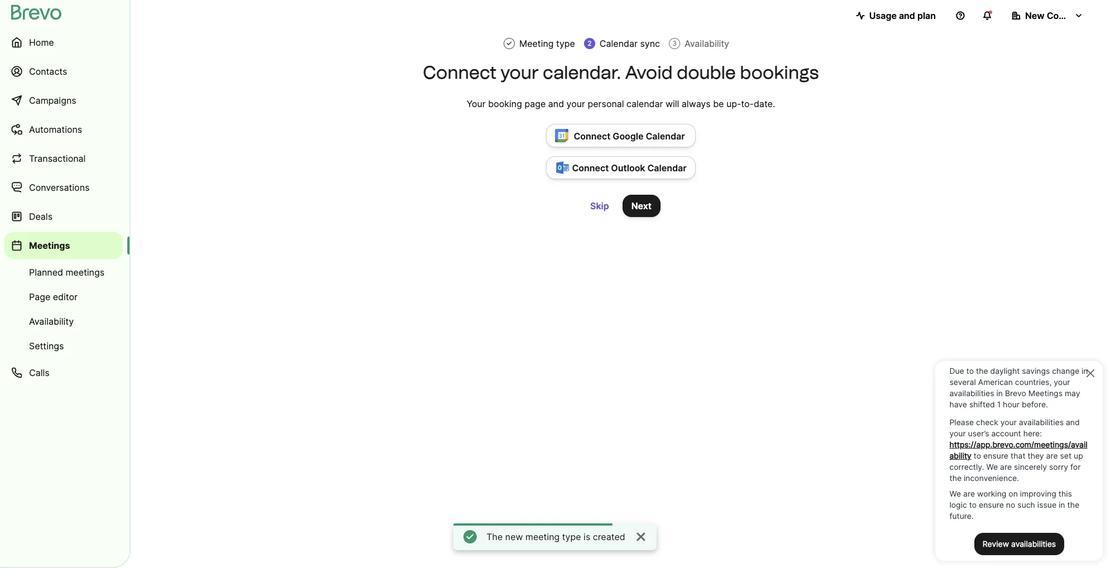 Task type: vqa. For each thing, say whether or not it's contained in the screenshot.
double
yes



Task type: locate. For each thing, give the bounding box(es) containing it.
connect
[[423, 62, 497, 83], [574, 130, 611, 142], [572, 163, 609, 174]]

your left the personal
[[567, 98, 585, 109]]

your
[[501, 62, 539, 83], [567, 98, 585, 109]]

page
[[525, 98, 546, 109]]

the new meeting type is created
[[487, 532, 626, 543]]

editor
[[53, 292, 78, 303]]

transactional
[[29, 153, 86, 164]]

outlook
[[611, 163, 645, 174]]

page editor
[[29, 292, 78, 303]]

0 horizontal spatial availability
[[29, 316, 74, 327]]

availability
[[685, 38, 729, 49], [29, 316, 74, 327]]

0 vertical spatial calendar
[[600, 38, 638, 49]]

1 vertical spatial your
[[567, 98, 585, 109]]

created
[[593, 532, 626, 543]]

company
[[1047, 10, 1088, 21]]

page
[[29, 292, 50, 303]]

calendar right outlook
[[647, 163, 687, 174]]

planned meetings
[[29, 267, 104, 278]]

settings
[[29, 341, 64, 352]]

1 vertical spatial and
[[548, 98, 564, 109]]

your down the "check"
[[501, 62, 539, 83]]

will
[[666, 98, 679, 109]]

new
[[1025, 10, 1045, 21]]

conversations
[[29, 182, 90, 193]]

up-
[[726, 98, 741, 109]]

connect for connect outlook calendar
[[572, 163, 609, 174]]

1 horizontal spatial availability
[[685, 38, 729, 49]]

calendar right 2
[[600, 38, 638, 49]]

and right 'page'
[[548, 98, 564, 109]]

and inside button
[[899, 10, 915, 21]]

meeting type
[[519, 38, 575, 49]]

skip button
[[581, 195, 618, 217]]

and
[[899, 10, 915, 21], [548, 98, 564, 109]]

0 vertical spatial and
[[899, 10, 915, 21]]

calendar
[[600, 38, 638, 49], [646, 130, 685, 142], [647, 163, 687, 174]]

contacts
[[29, 66, 67, 77]]

booking
[[488, 98, 522, 109]]

to-
[[741, 98, 754, 109]]

availability down 'page editor'
[[29, 316, 74, 327]]

1 horizontal spatial your
[[567, 98, 585, 109]]

calendar down will
[[646, 130, 685, 142]]

calendar sync
[[600, 38, 660, 49]]

0 horizontal spatial your
[[501, 62, 539, 83]]

1 horizontal spatial and
[[899, 10, 915, 21]]

the
[[487, 532, 503, 543]]

0 vertical spatial connect
[[423, 62, 497, 83]]

0 vertical spatial availability
[[685, 38, 729, 49]]

connect left outlook
[[572, 163, 609, 174]]

and left plan
[[899, 10, 915, 21]]

type
[[556, 38, 575, 49], [563, 532, 581, 543]]

next button
[[623, 195, 661, 217]]

3
[[672, 39, 677, 47]]

connect down the personal
[[574, 130, 611, 142]]

settings link
[[4, 335, 123, 357]]

usage and plan button
[[847, 4, 945, 27]]

contacts link
[[4, 58, 123, 85]]

new company
[[1025, 10, 1088, 21]]

connect for connect google calendar
[[574, 130, 611, 142]]

0 horizontal spatial and
[[548, 98, 564, 109]]

type left is
[[563, 532, 581, 543]]

campaigns
[[29, 95, 76, 106]]

availability up 'double'
[[685, 38, 729, 49]]

type left 2
[[556, 38, 575, 49]]

calls
[[29, 367, 49, 379]]

conversations link
[[4, 174, 123, 201]]

1 vertical spatial availability
[[29, 316, 74, 327]]

next
[[631, 201, 652, 212]]

new company button
[[1003, 4, 1092, 27]]

1 vertical spatial connect
[[574, 130, 611, 142]]

2 vertical spatial calendar
[[647, 163, 687, 174]]

connect for connect your calendar. avoid double bookings
[[423, 62, 497, 83]]

meeting
[[519, 38, 554, 49]]

always
[[682, 98, 711, 109]]

skip
[[590, 201, 609, 212]]

calendar for google
[[646, 130, 685, 142]]

1 vertical spatial calendar
[[646, 130, 685, 142]]

usage and plan
[[869, 10, 936, 21]]

avoid
[[625, 62, 673, 83]]

planned
[[29, 267, 63, 278]]

usage
[[869, 10, 897, 21]]

no color image
[[506, 40, 513, 47]]

2 vertical spatial connect
[[572, 163, 609, 174]]

connect up your
[[423, 62, 497, 83]]

2
[[588, 39, 592, 47]]



Task type: describe. For each thing, give the bounding box(es) containing it.
home
[[29, 37, 54, 48]]

connect google calendar
[[574, 130, 685, 142]]

google
[[613, 130, 644, 142]]

your booking page and your personal calendar will always be up-to-date.
[[467, 98, 775, 109]]

page editor link
[[4, 286, 123, 308]]

connect outlook calendar
[[572, 163, 687, 174]]

planned meetings link
[[4, 261, 123, 284]]

home link
[[4, 29, 123, 56]]

1 vertical spatial type
[[563, 532, 581, 543]]

notification timer progress bar
[[453, 524, 610, 526]]

deals link
[[4, 203, 123, 230]]

automations
[[29, 124, 82, 135]]

calendar
[[627, 98, 663, 109]]

campaigns link
[[4, 87, 123, 114]]

is
[[584, 532, 591, 543]]

deals
[[29, 211, 52, 222]]

calendar for outlook
[[647, 163, 687, 174]]

be
[[713, 98, 724, 109]]

calendar.
[[543, 62, 621, 83]]

plan
[[917, 10, 936, 21]]

new
[[506, 532, 523, 543]]

connect google calendar button
[[546, 124, 696, 147]]

0 vertical spatial your
[[501, 62, 539, 83]]

connect your calendar. avoid double bookings
[[423, 62, 819, 83]]

meetings link
[[4, 232, 123, 259]]

double
[[677, 62, 736, 83]]

meeting
[[526, 532, 560, 543]]

your
[[467, 98, 486, 109]]

calls link
[[4, 360, 123, 386]]

automations link
[[4, 116, 123, 143]]

bookings
[[740, 62, 819, 83]]

connect outlook calendar button
[[546, 156, 696, 179]]

meetings
[[29, 240, 70, 251]]

availability link
[[4, 310, 123, 333]]

date.
[[754, 98, 775, 109]]

0 vertical spatial type
[[556, 38, 575, 49]]

meetings
[[66, 267, 104, 278]]

sync
[[640, 38, 660, 49]]

transactional link
[[4, 145, 123, 172]]

personal
[[588, 98, 624, 109]]

check
[[506, 40, 513, 47]]



